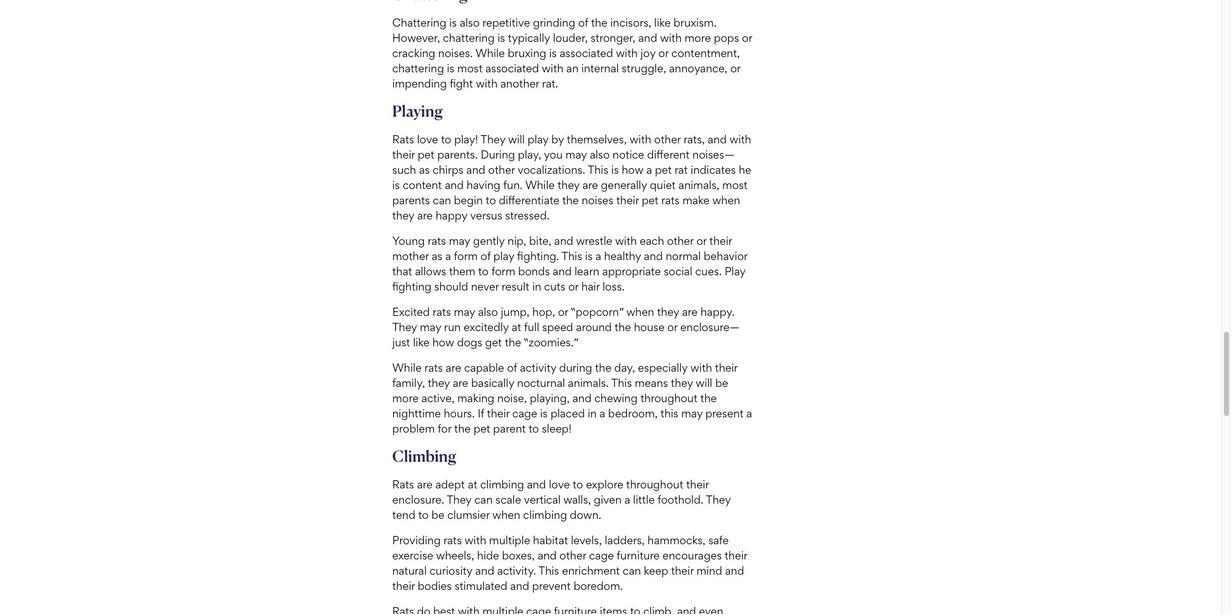 Task type: vqa. For each thing, say whether or not it's contained in the screenshot.
WITH inside the "Providing rats with multiple habitat levels, ladders, hammocks, safe exercise wheels, hide boxes, and other cage furniture encourages their natural curiosity and activity. This enrichment can keep their mind and their bodies stimulated and prevent boredom."
yes



Task type: describe. For each thing, give the bounding box(es) containing it.
and down chirps
[[445, 178, 464, 192]]

healthy
[[604, 250, 641, 263]]

noise,
[[497, 392, 527, 405]]

may left run
[[420, 321, 441, 334]]

other up different
[[654, 133, 681, 146]]

furniture
[[617, 549, 660, 563]]

wrestle
[[576, 234, 612, 248]]

and right "bite,"
[[554, 234, 573, 248]]

nip,
[[508, 234, 526, 248]]

an
[[566, 62, 579, 75]]

the right the get
[[505, 336, 521, 349]]

or right house
[[667, 321, 678, 334]]

explore
[[586, 478, 623, 492]]

struggle,
[[622, 62, 666, 75]]

at inside rats are adept at climbing and love to explore throughout their enclosure. they can scale vertical walls, given a little foothold. they tend to be clumsier when climbing down.
[[468, 478, 477, 492]]

bite,
[[529, 234, 551, 248]]

they inside rats love to play! they will play by themselves, with other rats, and with their pet parents. during play, you may also notice different noises— such as chirps and other vocalizations. this is how a pet rat indicates he is content and having fun. while they are generally quiet animals, most parents can begin to differentiate the noises their pet rats make when they are happy versus stressed.
[[481, 133, 505, 146]]

play inside rats love to play! they will play by themselves, with other rats, and with their pet parents. during play, you may also notice different noises— such as chirps and other vocalizations. this is how a pet rat indicates he is content and having fun. while they are generally quiet animals, most parents can begin to differentiate the noises their pet rats make when they are happy versus stressed.
[[528, 133, 548, 146]]

also inside rats love to play! they will play by themselves, with other rats, and with their pet parents. during play, you may also notice different noises— such as chirps and other vocalizations. this is how a pet rat indicates he is content and having fun. while they are generally quiet animals, most parents can begin to differentiate the noises their pet rats make when they are happy versus stressed.
[[590, 148, 610, 161]]

like inside excited rats may also jump, hop, or "popcorn" when they are happy. they may run excitedly at full speed around the house or enclosure— just like how dogs get the "zoomies."
[[413, 336, 430, 349]]

the down hours.
[[454, 422, 471, 436]]

this inside "while rats are capable of activity during the day, especially with their family, they are basically nocturnal animals. this means they will be more active, making noise, playing, and chewing throughout the nighttime hours. if their cage is placed in a bedroom, this may present a problem for the pet parent to sleep!"
[[611, 377, 632, 390]]

gently
[[473, 234, 505, 248]]

cracking
[[392, 46, 435, 60]]

hide
[[477, 549, 499, 563]]

they down especially
[[671, 377, 693, 390]]

bodies
[[418, 580, 452, 593]]

is down repetitive
[[497, 31, 505, 44]]

pet up quiet
[[655, 163, 672, 177]]

nocturnal
[[517, 377, 565, 390]]

basically
[[471, 377, 514, 390]]

contentment,
[[671, 46, 740, 60]]

enclosure.
[[392, 493, 444, 507]]

active,
[[421, 392, 455, 405]]

annoyance,
[[669, 62, 727, 75]]

the inside chattering is also repetitive grinding of the incisors, like bruxism. however, chattering is typically louder, stronger, and with more pops or cracking noises. while bruxing is associated with joy or contentment, chattering is most associated with an internal struggle, annoyance, or impending fight with another rat.
[[591, 16, 607, 29]]

0 vertical spatial chattering
[[443, 31, 495, 44]]

safe
[[708, 534, 729, 547]]

enrichment
[[562, 565, 620, 578]]

quiet
[[650, 178, 676, 192]]

1 vertical spatial chattering
[[392, 62, 444, 75]]

climbing
[[392, 447, 456, 466]]

around
[[576, 321, 612, 334]]

with right fight
[[476, 77, 498, 90]]

full
[[524, 321, 539, 334]]

to inside "while rats are capable of activity during the day, especially with their family, they are basically nocturnal animals. this means they will be more active, making noise, playing, and chewing throughout the nighttime hours. if their cage is placed in a bedroom, this may present a problem for the pet parent to sleep!"
[[529, 422, 539, 436]]

are up noises
[[582, 178, 598, 192]]

and up noises—
[[708, 133, 727, 146]]

levels,
[[571, 534, 602, 547]]

chattering is also repetitive grinding of the incisors, like bruxism. however, chattering is typically louder, stronger, and with more pops or cracking noises. while bruxing is associated with joy or contentment, chattering is most associated with an internal struggle, annoyance, or impending fight with another rat.
[[392, 16, 752, 90]]

also inside chattering is also repetitive grinding of the incisors, like bruxism. however, chattering is typically louder, stronger, and with more pops or cracking noises. while bruxing is associated with joy or contentment, chattering is most associated with an internal struggle, annoyance, or impending fight with another rat.
[[460, 16, 480, 29]]

normal
[[666, 250, 701, 263]]

and down hide
[[475, 565, 494, 578]]

cues.
[[695, 265, 722, 278]]

are down dogs
[[446, 361, 461, 375]]

appropriate
[[602, 265, 661, 278]]

social
[[664, 265, 692, 278]]

they down adept
[[447, 493, 472, 507]]

while inside rats love to play! they will play by themselves, with other rats, and with their pet parents. during play, you may also notice different noises— such as chirps and other vocalizations. this is how a pet rat indicates he is content and having fun. while they are generally quiet animals, most parents can begin to differentiate the noises their pet rats make when they are happy versus stressed.
[[525, 178, 555, 192]]

learn
[[575, 265, 599, 278]]

run
[[444, 321, 461, 334]]

fight
[[450, 77, 473, 90]]

he
[[739, 163, 751, 177]]

is down noises. on the left of page
[[447, 62, 454, 75]]

pet inside "while rats are capable of activity during the day, especially with their family, they are basically nocturnal animals. this means they will be more active, making noise, playing, and chewing throughout the nighttime hours. if their cage is placed in a bedroom, this may present a problem for the pet parent to sleep!"
[[473, 422, 490, 436]]

"popcorn"
[[571, 306, 624, 319]]

just
[[392, 336, 410, 349]]

prevent
[[532, 580, 571, 593]]

typically
[[508, 31, 550, 44]]

pet up chirps
[[418, 148, 434, 161]]

or up normal
[[696, 234, 707, 248]]

happy
[[436, 209, 467, 222]]

0 horizontal spatial form
[[454, 250, 478, 263]]

versus
[[470, 209, 502, 222]]

the left house
[[615, 321, 631, 334]]

1 vertical spatial climbing
[[523, 509, 567, 522]]

joy
[[640, 46, 656, 60]]

pops
[[714, 31, 739, 44]]

throughout inside "while rats are capable of activity during the day, especially with their family, they are basically nocturnal animals. this means they will be more active, making noise, playing, and chewing throughout the nighttime hours. if their cage is placed in a bedroom, this may present a problem for the pet parent to sleep!"
[[640, 392, 698, 405]]

happy.
[[700, 306, 735, 319]]

curiosity
[[430, 565, 472, 578]]

rats for while rats are capable of activity during the day, especially with their family, they are basically nocturnal animals. this means they will be more active, making noise, playing, and chewing throughout the nighttime hours. if their cage is placed in a bedroom, this may present a problem for the pet parent to sleep!
[[425, 361, 443, 375]]

rats inside rats love to play! they will play by themselves, with other rats, and with their pet parents. during play, you may also notice different noises— such as chirps and other vocalizations. this is how a pet rat indicates he is content and having fun. while they are generally quiet animals, most parents can begin to differentiate the noises their pet rats make when they are happy versus stressed.
[[661, 194, 680, 207]]

the up the present
[[700, 392, 717, 405]]

never
[[471, 280, 499, 293]]

while inside chattering is also repetitive grinding of the incisors, like bruxism. however, chattering is typically louder, stronger, and with more pops or cracking noises. while bruxing is associated with joy or contentment, chattering is most associated with an internal struggle, annoyance, or impending fight with another rat.
[[475, 46, 505, 60]]

or right pops
[[742, 31, 752, 44]]

excited
[[392, 306, 430, 319]]

more inside "while rats are capable of activity during the day, especially with their family, they are basically nocturnal animals. this means they will be more active, making noise, playing, and chewing throughout the nighttime hours. if their cage is placed in a bedroom, this may present a problem for the pet parent to sleep!"
[[392, 392, 419, 405]]

chattering
[[392, 16, 446, 29]]

are down parents at the left top
[[417, 209, 433, 222]]

is up "generally"
[[611, 163, 619, 177]]

noises.
[[438, 46, 473, 60]]

make
[[682, 194, 710, 207]]

will inside "while rats are capable of activity during the day, especially with their family, they are basically nocturnal animals. this means they will be more active, making noise, playing, and chewing throughout the nighttime hours. if their cage is placed in a bedroom, this may present a problem for the pet parent to sleep!"
[[696, 377, 712, 390]]

family,
[[392, 377, 425, 390]]

enclosure—
[[680, 321, 740, 334]]

how inside excited rats may also jump, hop, or "popcorn" when they are happy. they may run excitedly at full speed around the house or enclosure— just like how dogs get the "zoomies."
[[432, 336, 454, 349]]

when inside rats are adept at climbing and love to explore throughout their enclosure. they can scale vertical walls, given a little foothold. they tend to be clumsier when climbing down.
[[492, 509, 520, 522]]

with inside providing rats with multiple habitat levels, ladders, hammocks, safe exercise wheels, hide boxes, and other cage furniture encourages their natural curiosity and activity. this enrichment can keep their mind and their bodies stimulated and prevent boredom.
[[465, 534, 486, 547]]

with inside young rats may gently nip, bite, and wrestle with each other or their mother as a form of play fighting. this is a healthy and normal behavior that allows them to form bonds and learn appropriate social cues. play fighting should never result in cuts or hair loss.
[[615, 234, 637, 248]]

other down 'during'
[[488, 163, 515, 177]]

with inside "while rats are capable of activity during the day, especially with their family, they are basically nocturnal animals. this means they will be more active, making noise, playing, and chewing throughout the nighttime hours. if their cage is placed in a bedroom, this may present a problem for the pet parent to sleep!"
[[690, 361, 712, 375]]

louder,
[[553, 31, 588, 44]]

to down enclosure.
[[418, 509, 429, 522]]

stimulated
[[455, 580, 507, 593]]

throughout inside rats are adept at climbing and love to explore throughout their enclosure. they can scale vertical walls, given a little foothold. they tend to be clumsier when climbing down.
[[626, 478, 683, 492]]

little
[[633, 493, 655, 507]]

rats for providing rats with multiple habitat levels, ladders, hammocks, safe exercise wheels, hide boxes, and other cage furniture encourages their natural curiosity and activity. this enrichment can keep their mind and their bodies stimulated and prevent boredom.
[[444, 534, 462, 547]]

to up walls,
[[573, 478, 583, 492]]

nighttime
[[392, 407, 441, 420]]

bedroom,
[[608, 407, 658, 420]]

cage inside "while rats are capable of activity during the day, especially with their family, they are basically nocturnal animals. this means they will be more active, making noise, playing, and chewing throughout the nighttime hours. if their cage is placed in a bedroom, this may present a problem for the pet parent to sleep!"
[[512, 407, 537, 420]]

having
[[467, 178, 500, 192]]

rats for excited rats may also jump, hop, or "popcorn" when they are happy. they may run excitedly at full speed around the house or enclosure— just like how dogs get the "zoomies."
[[433, 306, 451, 319]]

content
[[403, 178, 442, 192]]

their down enclosure—
[[715, 361, 738, 375]]

1 vertical spatial associated
[[485, 62, 539, 75]]

jump,
[[501, 306, 530, 319]]

and up having
[[466, 163, 485, 177]]

result
[[502, 280, 529, 293]]

down.
[[570, 509, 601, 522]]

bonds
[[518, 265, 550, 278]]

"zoomies."
[[524, 336, 578, 349]]

indicates
[[691, 163, 736, 177]]

young rats may gently nip, bite, and wrestle with each other or their mother as a form of play fighting. this is a healthy and normal behavior that allows them to form bonds and learn appropriate social cues. play fighting should never result in cuts or hair loss.
[[392, 234, 747, 293]]

parents
[[392, 194, 430, 207]]

other inside young rats may gently nip, bite, and wrestle with each other or their mother as a form of play fighting. this is a healthy and normal behavior that allows them to form bonds and learn appropriate social cues. play fighting should never result in cuts or hair loss.
[[667, 234, 694, 248]]

the up animals.
[[595, 361, 611, 375]]

activity
[[520, 361, 556, 375]]

this
[[661, 407, 678, 420]]

are inside rats are adept at climbing and love to explore throughout their enclosure. they can scale vertical walls, given a little foothold. they tend to be clumsier when climbing down.
[[417, 478, 433, 492]]

speed
[[542, 321, 573, 334]]

a down the chewing
[[600, 407, 605, 420]]

and inside "while rats are capable of activity during the day, especially with their family, they are basically nocturnal animals. this means they will be more active, making noise, playing, and chewing throughout the nighttime hours. if their cage is placed in a bedroom, this may present a problem for the pet parent to sleep!"
[[573, 392, 592, 405]]

other inside providing rats with multiple habitat levels, ladders, hammocks, safe exercise wheels, hide boxes, and other cage furniture encourages their natural curiosity and activity. this enrichment can keep their mind and their bodies stimulated and prevent boredom.
[[560, 549, 586, 563]]

and down each
[[644, 250, 663, 263]]

may up run
[[454, 306, 475, 319]]

can inside rats love to play! they will play by themselves, with other rats, and with their pet parents. during play, you may also notice different noises— such as chirps and other vocalizations. this is how a pet rat indicates he is content and having fun. while they are generally quiet animals, most parents can begin to differentiate the noises their pet rats make when they are happy versus stressed.
[[433, 194, 451, 207]]

with down stronger,
[[616, 46, 638, 60]]

day,
[[614, 361, 635, 375]]

and up cuts
[[553, 265, 572, 278]]

repetitive
[[482, 16, 530, 29]]

boxes,
[[502, 549, 535, 563]]

present
[[705, 407, 744, 420]]

rats,
[[684, 133, 705, 146]]

or up speed
[[558, 306, 568, 319]]

pet down quiet
[[642, 194, 658, 207]]

or down pops
[[730, 62, 740, 75]]

them
[[449, 265, 475, 278]]

can inside rats are adept at climbing and love to explore throughout their enclosure. they can scale vertical walls, given a little foothold. they tend to be clumsier when climbing down.
[[474, 493, 493, 507]]

animals.
[[568, 377, 609, 390]]

their down natural
[[392, 580, 415, 593]]

notice
[[613, 148, 644, 161]]

another
[[500, 77, 539, 90]]

will inside rats love to play! they will play by themselves, with other rats, and with their pet parents. during play, you may also notice different noises— such as chirps and other vocalizations. this is how a pet rat indicates he is content and having fun. while they are generally quiet animals, most parents can begin to differentiate the noises their pet rats make when they are happy versus stressed.
[[508, 133, 525, 146]]

a inside rats love to play! they will play by themselves, with other rats, and with their pet parents. during play, you may also notice different noises— such as chirps and other vocalizations. this is how a pet rat indicates he is content and having fun. while they are generally quiet animals, most parents can begin to differentiate the noises their pet rats make when they are happy versus stressed.
[[646, 163, 652, 177]]

themselves,
[[567, 133, 627, 146]]

are up making
[[453, 377, 468, 390]]

that
[[392, 265, 412, 278]]

may inside "while rats are capable of activity during the day, especially with their family, they are basically nocturnal animals. this means they will be more active, making noise, playing, and chewing throughout the nighttime hours. if their cage is placed in a bedroom, this may present a problem for the pet parent to sleep!"
[[681, 407, 703, 420]]

adept
[[435, 478, 465, 492]]

activity.
[[497, 565, 536, 578]]

they up 'active,'
[[428, 377, 450, 390]]

providing rats with multiple habitat levels, ladders, hammocks, safe exercise wheels, hide boxes, and other cage furniture encourages their natural curiosity and activity. this enrichment can keep their mind and their bodies stimulated and prevent boredom.
[[392, 534, 747, 593]]



Task type: locate. For each thing, give the bounding box(es) containing it.
with up rat.
[[542, 62, 564, 75]]

1 vertical spatial cage
[[589, 549, 614, 563]]

their up such
[[392, 148, 415, 161]]

other up normal
[[667, 234, 694, 248]]

also
[[460, 16, 480, 29], [590, 148, 610, 161], [478, 306, 498, 319]]

this up prevent
[[539, 565, 559, 578]]

also inside excited rats may also jump, hop, or "popcorn" when they are happy. they may run excitedly at full speed around the house or enclosure— just like how dogs get the "zoomies."
[[478, 306, 498, 319]]

2 vertical spatial can
[[623, 565, 641, 578]]

their down "generally"
[[616, 194, 639, 207]]

1 vertical spatial love
[[549, 478, 570, 492]]

walls,
[[563, 493, 591, 507]]

they inside excited rats may also jump, hop, or "popcorn" when they are happy. they may run excitedly at full speed around the house or enclosure— just like how dogs get the "zoomies."
[[657, 306, 679, 319]]

1 vertical spatial in
[[588, 407, 597, 420]]

most
[[457, 62, 483, 75], [722, 178, 748, 192]]

also up excitedly
[[478, 306, 498, 319]]

or left hair
[[568, 280, 578, 293]]

how inside rats love to play! they will play by themselves, with other rats, and with their pet parents. during play, you may also notice different noises— such as chirps and other vocalizations. this is how a pet rat indicates he is content and having fun. while they are generally quiet animals, most parents can begin to differentiate the noises their pet rats make when they are happy versus stressed.
[[622, 163, 644, 177]]

0 vertical spatial love
[[417, 133, 438, 146]]

of
[[578, 16, 588, 29], [481, 250, 491, 263], [507, 361, 517, 375]]

and right "mind"
[[725, 565, 744, 578]]

1 vertical spatial while
[[525, 178, 555, 192]]

of inside "while rats are capable of activity during the day, especially with their family, they are basically nocturnal animals. this means they will be more active, making noise, playing, and chewing throughout the nighttime hours. if their cage is placed in a bedroom, this may present a problem for the pet parent to sleep!"
[[507, 361, 517, 375]]

while up family,
[[392, 361, 422, 375]]

playing,
[[530, 392, 570, 405]]

and inside chattering is also repetitive grinding of the incisors, like bruxism. however, chattering is typically louder, stronger, and with more pops or cracking noises. while bruxing is associated with joy or contentment, chattering is most associated with an internal struggle, annoyance, or impending fight with another rat.
[[638, 31, 657, 44]]

with down bruxism.
[[660, 31, 682, 44]]

1 horizontal spatial as
[[432, 250, 442, 263]]

1 vertical spatial when
[[626, 306, 654, 319]]

1 horizontal spatial how
[[622, 163, 644, 177]]

0 vertical spatial be
[[715, 377, 728, 390]]

0 horizontal spatial cage
[[512, 407, 537, 420]]

0 vertical spatial cage
[[512, 407, 537, 420]]

this inside rats love to play! they will play by themselves, with other rats, and with their pet parents. during play, you may also notice different noises— such as chirps and other vocalizations. this is how a pet rat indicates he is content and having fun. while they are generally quiet animals, most parents can begin to differentiate the noises their pet rats make when they are happy versus stressed.
[[588, 163, 608, 177]]

0 vertical spatial when
[[712, 194, 740, 207]]

internal
[[581, 62, 619, 75]]

is down the playing,
[[540, 407, 548, 420]]

most inside rats love to play! they will play by themselves, with other rats, and with their pet parents. during play, you may also notice different noises— such as chirps and other vocalizations. this is how a pet rat indicates he is content and having fun. while they are generally quiet animals, most parents can begin to differentiate the noises their pet rats make when they are happy versus stressed.
[[722, 178, 748, 192]]

love down playing
[[417, 133, 438, 146]]

more down family,
[[392, 392, 419, 405]]

rats for rats love to play! they will play by themselves, with other rats, and with their pet parents. during play, you may also notice different noises— such as chirps and other vocalizations. this is how a pet rat indicates he is content and having fun. while they are generally quiet animals, most parents can begin to differentiate the noises their pet rats make when they are happy versus stressed.
[[392, 133, 414, 146]]

climbing up scale
[[480, 478, 524, 492]]

with up he
[[730, 133, 751, 146]]

1 vertical spatial play
[[493, 250, 514, 263]]

is inside "while rats are capable of activity during the day, especially with their family, they are basically nocturnal animals. this means they will be more active, making noise, playing, and chewing throughout the nighttime hours. if their cage is placed in a bedroom, this may present a problem for the pet parent to sleep!"
[[540, 407, 548, 420]]

form up them
[[454, 250, 478, 263]]

1 vertical spatial how
[[432, 336, 454, 349]]

how
[[622, 163, 644, 177], [432, 336, 454, 349]]

wheels,
[[436, 549, 474, 563]]

the inside rats love to play! they will play by themselves, with other rats, and with their pet parents. during play, you may also notice different noises— such as chirps and other vocalizations. this is how a pet rat indicates he is content and having fun. while they are generally quiet animals, most parents can begin to differentiate the noises their pet rats make when they are happy versus stressed.
[[562, 194, 579, 207]]

their inside young rats may gently nip, bite, and wrestle with each other or their mother as a form of play fighting. this is a healthy and normal behavior that allows them to form bonds and learn appropriate social cues. play fighting should never result in cuts or hair loss.
[[709, 234, 732, 248]]

they inside excited rats may also jump, hop, or "popcorn" when they are happy. they may run excitedly at full speed around the house or enclosure— just like how dogs get the "zoomies."
[[392, 321, 417, 334]]

2 vertical spatial while
[[392, 361, 422, 375]]

0 vertical spatial as
[[419, 163, 430, 177]]

they up house
[[657, 306, 679, 319]]

young
[[392, 234, 425, 248]]

be
[[715, 377, 728, 390], [431, 509, 444, 522]]

dogs
[[457, 336, 482, 349]]

they
[[481, 133, 505, 146], [392, 321, 417, 334], [447, 493, 472, 507], [706, 493, 731, 507]]

2 horizontal spatial can
[[623, 565, 641, 578]]

mind
[[696, 565, 722, 578]]

providing
[[392, 534, 441, 547]]

with up healthy at the top
[[615, 234, 637, 248]]

their inside rats are adept at climbing and love to explore throughout their enclosure. they can scale vertical walls, given a little foothold. they tend to be clumsier when climbing down.
[[686, 478, 709, 492]]

2 vertical spatial also
[[478, 306, 498, 319]]

at right adept
[[468, 478, 477, 492]]

or
[[742, 31, 752, 44], [658, 46, 669, 60], [730, 62, 740, 75], [696, 234, 707, 248], [568, 280, 578, 293], [558, 306, 568, 319], [667, 321, 678, 334]]

and down activity.
[[510, 580, 529, 593]]

is down such
[[392, 178, 400, 192]]

in right placed
[[588, 407, 597, 420]]

sleep!
[[542, 422, 572, 436]]

bruxism.
[[674, 16, 717, 29]]

1 vertical spatial will
[[696, 377, 712, 390]]

0 vertical spatial associated
[[560, 46, 613, 60]]

their up foothold.
[[686, 478, 709, 492]]

and up vertical
[[527, 478, 546, 492]]

1 horizontal spatial cage
[[589, 549, 614, 563]]

love
[[417, 133, 438, 146], [549, 478, 570, 492]]

in
[[532, 280, 541, 293], [588, 407, 597, 420]]

0 vertical spatial play
[[528, 133, 548, 146]]

when right make
[[712, 194, 740, 207]]

to up versus
[[486, 194, 496, 207]]

0 horizontal spatial love
[[417, 133, 438, 146]]

1 horizontal spatial while
[[475, 46, 505, 60]]

rats are adept at climbing and love to explore throughout their enclosure. they can scale vertical walls, given a little foothold. they tend to be clumsier when climbing down.
[[392, 478, 731, 522]]

1 vertical spatial of
[[481, 250, 491, 263]]

0 horizontal spatial like
[[413, 336, 430, 349]]

when up house
[[626, 306, 654, 319]]

can
[[433, 194, 451, 207], [474, 493, 493, 507], [623, 565, 641, 578]]

2 vertical spatial of
[[507, 361, 517, 375]]

be down enclosure.
[[431, 509, 444, 522]]

and inside rats are adept at climbing and love to explore throughout their enclosure. they can scale vertical walls, given a little foothold. they tend to be clumsier when climbing down.
[[527, 478, 546, 492]]

when down scale
[[492, 509, 520, 522]]

will
[[508, 133, 525, 146], [696, 377, 712, 390]]

and up joy at top right
[[638, 31, 657, 44]]

of inside chattering is also repetitive grinding of the incisors, like bruxism. however, chattering is typically louder, stronger, and with more pops or cracking noises. while bruxing is associated with joy or contentment, chattering is most associated with an internal struggle, annoyance, or impending fight with another rat.
[[578, 16, 588, 29]]

at inside excited rats may also jump, hop, or "popcorn" when they are happy. they may run excitedly at full speed around the house or enclosure— just like how dogs get the "zoomies."
[[512, 321, 521, 334]]

cage up enrichment
[[589, 549, 614, 563]]

are inside excited rats may also jump, hop, or "popcorn" when they are happy. they may run excitedly at full speed around the house or enclosure— just like how dogs get the "zoomies."
[[682, 306, 698, 319]]

vertical
[[524, 493, 561, 507]]

bruxing
[[508, 46, 546, 60]]

capable
[[464, 361, 504, 375]]

rats inside rats love to play! they will play by themselves, with other rats, and with their pet parents. during play, you may also notice different noises— such as chirps and other vocalizations. this is how a pet rat indicates he is content and having fun. while they are generally quiet animals, most parents can begin to differentiate the noises their pet rats make when they are happy versus stressed.
[[392, 133, 414, 146]]

rats inside providing rats with multiple habitat levels, ladders, hammocks, safe exercise wheels, hide boxes, and other cage furniture encourages their natural curiosity and activity. this enrichment can keep their mind and their bodies stimulated and prevent boredom.
[[444, 534, 462, 547]]

0 horizontal spatial play
[[493, 250, 514, 263]]

0 vertical spatial like
[[654, 16, 671, 29]]

multiple
[[489, 534, 530, 547]]

2 horizontal spatial when
[[712, 194, 740, 207]]

0 horizontal spatial of
[[481, 250, 491, 263]]

more
[[685, 31, 711, 44], [392, 392, 419, 405]]

0 horizontal spatial how
[[432, 336, 454, 349]]

different
[[647, 148, 690, 161]]

1 vertical spatial like
[[413, 336, 430, 349]]

rats up such
[[392, 133, 414, 146]]

0 vertical spatial form
[[454, 250, 478, 263]]

ladders,
[[605, 534, 645, 547]]

this
[[588, 163, 608, 177], [562, 250, 582, 263], [611, 377, 632, 390], [539, 565, 559, 578]]

1 rats from the top
[[392, 133, 414, 146]]

to up parents.
[[441, 133, 451, 146]]

hours.
[[444, 407, 475, 420]]

is down louder,
[[549, 46, 557, 60]]

1 vertical spatial most
[[722, 178, 748, 192]]

excited rats may also jump, hop, or "popcorn" when they are happy. they may run excitedly at full speed around the house or enclosure— just like how dogs get the "zoomies."
[[392, 306, 740, 349]]

the up stronger,
[[591, 16, 607, 29]]

noises—
[[692, 148, 734, 161]]

be inside rats are adept at climbing and love to explore throughout their enclosure. they can scale vertical walls, given a little foothold. they tend to be clumsier when climbing down.
[[431, 509, 444, 522]]

they down parents at the left top
[[392, 209, 414, 222]]

0 horizontal spatial will
[[508, 133, 525, 146]]

of inside young rats may gently nip, bite, and wrestle with each other or their mother as a form of play fighting. this is a healthy and normal behavior that allows them to form bonds and learn appropriate social cues. play fighting should never result in cuts or hair loss.
[[481, 250, 491, 263]]

may inside rats love to play! they will play by themselves, with other rats, and with their pet parents. during play, you may also notice different noises— such as chirps and other vocalizations. this is how a pet rat indicates he is content and having fun. while they are generally quiet animals, most parents can begin to differentiate the noises their pet rats make when they are happy versus stressed.
[[566, 148, 587, 161]]

associated up another
[[485, 62, 539, 75]]

0 vertical spatial at
[[512, 321, 521, 334]]

with up notice
[[630, 133, 651, 146]]

grinding
[[533, 16, 575, 29]]

chirps
[[433, 163, 463, 177]]

begin
[[454, 194, 483, 207]]

rats for rats are adept at climbing and love to explore throughout their enclosure. they can scale vertical walls, given a little foothold. they tend to be clumsier when climbing down.
[[392, 478, 414, 492]]

a up them
[[445, 250, 451, 263]]

rats inside rats are adept at climbing and love to explore throughout their enclosure. they can scale vertical walls, given a little foothold. they tend to be clumsier when climbing down.
[[392, 478, 414, 492]]

a down wrestle
[[595, 250, 601, 263]]

1 horizontal spatial can
[[474, 493, 493, 507]]

of up louder,
[[578, 16, 588, 29]]

1 horizontal spatial of
[[507, 361, 517, 375]]

keep
[[644, 565, 668, 578]]

their right if at the left bottom
[[487, 407, 510, 420]]

can inside providing rats with multiple habitat levels, ladders, hammocks, safe exercise wheels, hide boxes, and other cage furniture encourages their natural curiosity and activity. this enrichment can keep their mind and their bodies stimulated and prevent boredom.
[[623, 565, 641, 578]]

0 vertical spatial also
[[460, 16, 480, 29]]

loss.
[[603, 280, 625, 293]]

a inside rats are adept at climbing and love to explore throughout their enclosure. they can scale vertical walls, given a little foothold. they tend to be clumsier when climbing down.
[[624, 493, 630, 507]]

in inside young rats may gently nip, bite, and wrestle with each other or their mother as a form of play fighting. this is a healthy and normal behavior that allows them to form bonds and learn appropriate social cues. play fighting should never result in cuts or hair loss.
[[532, 280, 541, 293]]

0 vertical spatial will
[[508, 133, 525, 146]]

2 horizontal spatial while
[[525, 178, 555, 192]]

to left 'sleep!'
[[529, 422, 539, 436]]

this down day,
[[611, 377, 632, 390]]

rats up run
[[433, 306, 451, 319]]

0 horizontal spatial can
[[433, 194, 451, 207]]

also up noises. on the left of page
[[460, 16, 480, 29]]

pet
[[418, 148, 434, 161], [655, 163, 672, 177], [642, 194, 658, 207], [473, 422, 490, 436]]

throughout
[[640, 392, 698, 405], [626, 478, 683, 492]]

1 vertical spatial as
[[432, 250, 442, 263]]

0 horizontal spatial be
[[431, 509, 444, 522]]

1 vertical spatial form
[[491, 265, 515, 278]]

1 vertical spatial more
[[392, 392, 419, 405]]

rats
[[661, 194, 680, 207], [428, 234, 446, 248], [433, 306, 451, 319], [425, 361, 443, 375], [444, 534, 462, 547]]

their up behavior
[[709, 234, 732, 248]]

of up basically
[[507, 361, 517, 375]]

animals,
[[678, 178, 719, 192]]

1 horizontal spatial associated
[[560, 46, 613, 60]]

during
[[559, 361, 592, 375]]

more inside chattering is also repetitive grinding of the incisors, like bruxism. however, chattering is typically louder, stronger, and with more pops or cracking noises. while bruxing is associated with joy or contentment, chattering is most associated with an internal struggle, annoyance, or impending fight with another rat.
[[685, 31, 711, 44]]

are up enclosure.
[[417, 478, 433, 492]]

a right the present
[[746, 407, 752, 420]]

2 vertical spatial when
[[492, 509, 520, 522]]

while inside "while rats are capable of activity during the day, especially with their family, they are basically nocturnal animals. this means they will be more active, making noise, playing, and chewing throughout the nighttime hours. if their cage is placed in a bedroom, this may present a problem for the pet parent to sleep!"
[[392, 361, 422, 375]]

their down encourages on the right bottom
[[671, 565, 694, 578]]

is
[[449, 16, 457, 29], [497, 31, 505, 44], [549, 46, 557, 60], [447, 62, 454, 75], [611, 163, 619, 177], [392, 178, 400, 192], [585, 250, 593, 263], [540, 407, 548, 420]]

as inside rats love to play! they will play by themselves, with other rats, and with their pet parents. during play, you may also notice different noises— such as chirps and other vocalizations. this is how a pet rat indicates he is content and having fun. while they are generally quiet animals, most parents can begin to differentiate the noises their pet rats make when they are happy versus stressed.
[[419, 163, 430, 177]]

each
[[640, 234, 664, 248]]

1 horizontal spatial like
[[654, 16, 671, 29]]

0 vertical spatial can
[[433, 194, 451, 207]]

may inside young rats may gently nip, bite, and wrestle with each other or their mother as a form of play fighting. this is a healthy and normal behavior that allows them to form bonds and learn appropriate social cues. play fighting should never result in cuts or hair loss.
[[449, 234, 470, 248]]

rats inside young rats may gently nip, bite, and wrestle with each other or their mother as a form of play fighting. this is a healthy and normal behavior that allows them to form bonds and learn appropriate social cues. play fighting should never result in cuts or hair loss.
[[428, 234, 446, 248]]

vocalizations.
[[518, 163, 585, 177]]

with right especially
[[690, 361, 712, 375]]

when inside excited rats may also jump, hop, or "popcorn" when they are happy. they may run excitedly at full speed around the house or enclosure— just like how dogs get the "zoomies."
[[626, 306, 654, 319]]

chattering
[[443, 31, 495, 44], [392, 62, 444, 75]]

love inside rats are adept at climbing and love to explore throughout their enclosure. they can scale vertical walls, given a little foothold. they tend to be clumsier when climbing down.
[[549, 478, 570, 492]]

fighting
[[392, 280, 431, 293]]

parent
[[493, 422, 526, 436]]

with up hide
[[465, 534, 486, 547]]

as inside young rats may gently nip, bite, and wrestle with each other or their mother as a form of play fighting. this is a healthy and normal behavior that allows them to form bonds and learn appropriate social cues. play fighting should never result in cuts or hair loss.
[[432, 250, 442, 263]]

fighting.
[[517, 250, 559, 263]]

the
[[591, 16, 607, 29], [562, 194, 579, 207], [615, 321, 631, 334], [505, 336, 521, 349], [595, 361, 611, 375], [700, 392, 717, 405], [454, 422, 471, 436]]

0 horizontal spatial most
[[457, 62, 483, 75]]

more down bruxism.
[[685, 31, 711, 44]]

1 horizontal spatial play
[[528, 133, 548, 146]]

be inside "while rats are capable of activity during the day, especially with their family, they are basically nocturnal animals. this means they will be more active, making noise, playing, and chewing throughout the nighttime hours. if their cage is placed in a bedroom, this may present a problem for the pet parent to sleep!"
[[715, 377, 728, 390]]

when
[[712, 194, 740, 207], [626, 306, 654, 319], [492, 509, 520, 522]]

0 horizontal spatial more
[[392, 392, 419, 405]]

1 vertical spatial throughout
[[626, 478, 683, 492]]

1 vertical spatial also
[[590, 148, 610, 161]]

1 vertical spatial at
[[468, 478, 477, 492]]

parents.
[[437, 148, 478, 161]]

pet down if at the left bottom
[[473, 422, 490, 436]]

1 horizontal spatial when
[[626, 306, 654, 319]]

2 horizontal spatial of
[[578, 16, 588, 29]]

0 vertical spatial throughout
[[640, 392, 698, 405]]

0 vertical spatial of
[[578, 16, 588, 29]]

you
[[544, 148, 563, 161]]

behavior
[[704, 250, 747, 263]]

are up enclosure—
[[682, 306, 698, 319]]

throughout up little
[[626, 478, 683, 492]]

most up fight
[[457, 62, 483, 75]]

0 vertical spatial more
[[685, 31, 711, 44]]

0 vertical spatial in
[[532, 280, 541, 293]]

is up learn
[[585, 250, 593, 263]]

1 horizontal spatial will
[[696, 377, 712, 390]]

exercise
[[392, 549, 433, 563]]

rats up wheels,
[[444, 534, 462, 547]]

may down happy
[[449, 234, 470, 248]]

like right incisors,
[[654, 16, 671, 29]]

1 horizontal spatial love
[[549, 478, 570, 492]]

rats for young rats may gently nip, bite, and wrestle with each other or their mother as a form of play fighting. this is a healthy and normal behavior that allows them to form bonds and learn appropriate social cues. play fighting should never result in cuts or hair loss.
[[428, 234, 446, 248]]

most inside chattering is also repetitive grinding of the incisors, like bruxism. however, chattering is typically louder, stronger, and with more pops or cracking noises. while bruxing is associated with joy or contentment, chattering is most associated with an internal struggle, annoyance, or impending fight with another rat.
[[457, 62, 483, 75]]

or right joy at top right
[[658, 46, 669, 60]]

and
[[638, 31, 657, 44], [708, 133, 727, 146], [466, 163, 485, 177], [445, 178, 464, 192], [554, 234, 573, 248], [644, 250, 663, 263], [553, 265, 572, 278], [573, 392, 592, 405], [527, 478, 546, 492], [538, 549, 557, 563], [475, 565, 494, 578], [725, 565, 744, 578], [510, 580, 529, 593]]

0 vertical spatial how
[[622, 163, 644, 177]]

1 horizontal spatial form
[[491, 265, 515, 278]]

0 horizontal spatial in
[[532, 280, 541, 293]]

how down notice
[[622, 163, 644, 177]]

0 vertical spatial climbing
[[480, 478, 524, 492]]

1 vertical spatial be
[[431, 509, 444, 522]]

1 horizontal spatial be
[[715, 377, 728, 390]]

form
[[454, 250, 478, 263], [491, 265, 515, 278]]

making
[[457, 392, 494, 405]]

rats inside "while rats are capable of activity during the day, especially with their family, they are basically nocturnal animals. this means they will be more active, making noise, playing, and chewing throughout the nighttime hours. if their cage is placed in a bedroom, this may present a problem for the pet parent to sleep!"
[[425, 361, 443, 375]]

however,
[[392, 31, 440, 44]]

0 horizontal spatial at
[[468, 478, 477, 492]]

0 vertical spatial while
[[475, 46, 505, 60]]

and down animals.
[[573, 392, 592, 405]]

rats down quiet
[[661, 194, 680, 207]]

they up just
[[392, 321, 417, 334]]

0 horizontal spatial as
[[419, 163, 430, 177]]

will up play,
[[508, 133, 525, 146]]

fun.
[[503, 178, 523, 192]]

0 horizontal spatial associated
[[485, 62, 539, 75]]

should
[[434, 280, 468, 293]]

with
[[660, 31, 682, 44], [616, 46, 638, 60], [542, 62, 564, 75], [476, 77, 498, 90], [630, 133, 651, 146], [730, 133, 751, 146], [615, 234, 637, 248], [690, 361, 712, 375], [465, 534, 486, 547]]

this up "generally"
[[588, 163, 608, 177]]

rats inside excited rats may also jump, hop, or "popcorn" when they are happy. they may run excitedly at full speed around the house or enclosure— just like how dogs get the "zoomies."
[[433, 306, 451, 319]]

like
[[654, 16, 671, 29], [413, 336, 430, 349]]

to inside young rats may gently nip, bite, and wrestle with each other or their mother as a form of play fighting. this is a healthy and normal behavior that allows them to form bonds and learn appropriate social cues. play fighting should never result in cuts or hair loss.
[[478, 265, 489, 278]]

0 vertical spatial most
[[457, 62, 483, 75]]

boredom.
[[574, 580, 623, 593]]

2 rats from the top
[[392, 478, 414, 492]]

if
[[478, 407, 484, 420]]

1 vertical spatial rats
[[392, 478, 414, 492]]

incisors,
[[610, 16, 651, 29]]

play inside young rats may gently nip, bite, and wrestle with each other or their mother as a form of play fighting. this is a healthy and normal behavior that allows them to form bonds and learn appropriate social cues. play fighting should never result in cuts or hair loss.
[[493, 250, 514, 263]]

in inside "while rats are capable of activity during the day, especially with their family, they are basically nocturnal animals. this means they will be more active, making noise, playing, and chewing throughout the nighttime hours. if their cage is placed in a bedroom, this may present a problem for the pet parent to sleep!"
[[588, 407, 597, 420]]

they right foothold.
[[706, 493, 731, 507]]

1 horizontal spatial in
[[588, 407, 597, 420]]

cuts
[[544, 280, 566, 293]]

noises
[[582, 194, 613, 207]]

play!
[[454, 133, 478, 146]]

0 vertical spatial rats
[[392, 133, 414, 146]]

in down bonds
[[532, 280, 541, 293]]

as up allows
[[432, 250, 442, 263]]

this inside providing rats with multiple habitat levels, ladders, hammocks, safe exercise wheels, hide boxes, and other cage furniture encourages their natural curiosity and activity. this enrichment can keep their mind and their bodies stimulated and prevent boredom.
[[539, 565, 559, 578]]

1 horizontal spatial more
[[685, 31, 711, 44]]

when inside rats love to play! they will play by themselves, with other rats, and with their pet parents. during play, you may also notice different noises— such as chirps and other vocalizations. this is how a pet rat indicates he is content and having fun. while they are generally quiet animals, most parents can begin to differentiate the noises their pet rats make when they are happy versus stressed.
[[712, 194, 740, 207]]

placed
[[551, 407, 585, 420]]

like inside chattering is also repetitive grinding of the incisors, like bruxism. however, chattering is typically louder, stronger, and with more pops or cracking noises. while bruxing is associated with joy or contentment, chattering is most associated with an internal struggle, annoyance, or impending fight with another rat.
[[654, 16, 671, 29]]

0 horizontal spatial when
[[492, 509, 520, 522]]

1 horizontal spatial at
[[512, 321, 521, 334]]

1 vertical spatial can
[[474, 493, 493, 507]]

most down he
[[722, 178, 748, 192]]

while rats are capable of activity during the day, especially with their family, they are basically nocturnal animals. this means they will be more active, making noise, playing, and chewing throughout the nighttime hours. if their cage is placed in a bedroom, this may present a problem for the pet parent to sleep!
[[392, 361, 752, 436]]

play down nip,
[[493, 250, 514, 263]]

can down furniture
[[623, 565, 641, 578]]

love inside rats love to play! they will play by themselves, with other rats, and with their pet parents. during play, you may also notice different noises— such as chirps and other vocalizations. this is how a pet rat indicates he is content and having fun. while they are generally quiet animals, most parents can begin to differentiate the noises their pet rats make when they are happy versus stressed.
[[417, 133, 438, 146]]

1 horizontal spatial most
[[722, 178, 748, 192]]

they down vocalizations. at the left top of the page
[[558, 178, 580, 192]]

cage inside providing rats with multiple habitat levels, ladders, hammocks, safe exercise wheels, hide boxes, and other cage furniture encourages their natural curiosity and activity. this enrichment can keep their mind and their bodies stimulated and prevent boredom.
[[589, 549, 614, 563]]

is inside young rats may gently nip, bite, and wrestle with each other or their mother as a form of play fighting. this is a healthy and normal behavior that allows them to form bonds and learn appropriate social cues. play fighting should never result in cuts or hair loss.
[[585, 250, 593, 263]]

this inside young rats may gently nip, bite, and wrestle with each other or their mother as a form of play fighting. this is a healthy and normal behavior that allows them to form bonds and learn appropriate social cues. play fighting should never result in cuts or hair loss.
[[562, 250, 582, 263]]

like right just
[[413, 336, 430, 349]]

is up noises. on the left of page
[[449, 16, 457, 29]]

0 horizontal spatial while
[[392, 361, 422, 375]]

differentiate
[[499, 194, 560, 207]]

and down habitat
[[538, 549, 557, 563]]

their down safe
[[725, 549, 747, 563]]

given
[[594, 493, 622, 507]]



